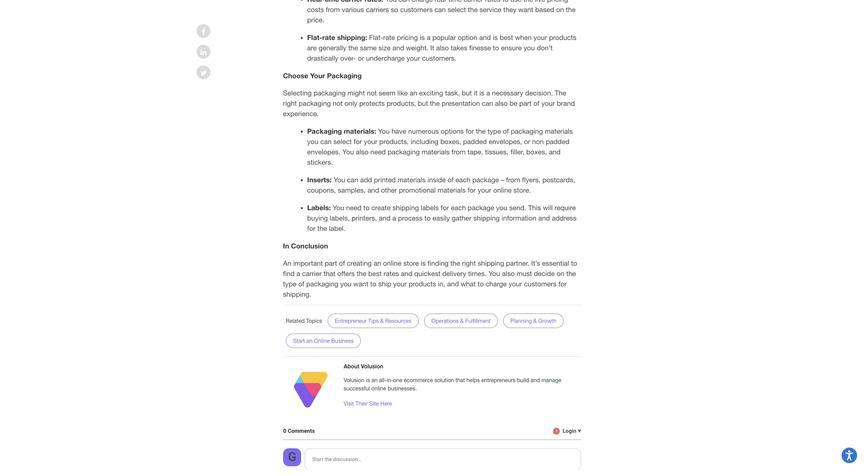 Task type: describe. For each thing, give the bounding box(es) containing it.
best inside the an important part of creating an online store is finding the right shipping partner. it's essential to find a carrier that offers the best rates and quickest delivery times. you also must decide on the type of packaging you want to ship your products in, and what to charge your customers for shipping.
[[369, 270, 382, 278]]

and down create
[[379, 214, 391, 222]]

to left ship
[[371, 280, 377, 288]]

materials up promotional at the top
[[398, 176, 426, 184]]

finding
[[428, 259, 449, 267]]

solution
[[435, 378, 454, 384]]

task,
[[445, 89, 460, 97]]

size
[[379, 44, 391, 52]]

selecting
[[283, 89, 312, 97]]

to up printers,
[[364, 204, 370, 212]]

the inside flat-rate pricing is a popular option and is best when your products are generally the same size and weight. it also takes finesse to ensure you don't drastically over- or undercharge your customers.
[[349, 44, 358, 52]]

about volusion
[[344, 363, 384, 370]]

in-
[[387, 378, 393, 384]]

on inside "you can charge real-time carrier rates to use the live pricing costs from various carriers so customers can select the service they want based on the price."
[[557, 5, 564, 13]]

rates inside the an important part of creating an online store is finding the right shipping partner. it's essential to find a carrier that offers the best rates and quickest delivery times. you also must decide on the type of packaging you want to ship your products in, and what to charge your customers for shipping.
[[384, 270, 399, 278]]

right inside selecting packaging might not seem like an exciting task, but it is a necessary decision. the right packaging not only protects products, but the presentation can also be part of your brand experience.
[[283, 99, 297, 107]]

decision.
[[526, 89, 553, 97]]

other
[[381, 186, 397, 194]]

packaging inside the an important part of creating an online store is finding the right shipping partner. it's essential to find a carrier that offers the best rates and quickest delivery times. you also must decide on the type of packaging you want to ship your products in, and what to charge your customers for shipping.
[[306, 280, 339, 288]]

you for products,
[[378, 127, 390, 135]]

to down times.
[[478, 280, 484, 288]]

flat- for pricing
[[369, 33, 383, 41]]

brand
[[557, 99, 575, 107]]

start an online business link
[[286, 334, 361, 349]]

generally
[[319, 44, 347, 52]]

experience.
[[283, 110, 319, 118]]

materials down brand
[[545, 127, 573, 135]]

type inside the an important part of creating an online store is finding the right shipping partner. it's essential to find a carrier that offers the best rates and quickest delivery times. you also must decide on the type of packaging you want to ship your products in, and what to charge your customers for shipping.
[[283, 280, 297, 288]]

part inside the an important part of creating an online store is finding the right shipping partner. it's essential to find a carrier that offers the best rates and quickest delivery times. you also must decide on the type of packaging you want to ship your products in, and what to charge your customers for shipping.
[[325, 259, 337, 267]]

don't
[[537, 44, 553, 52]]

labels,
[[330, 214, 350, 222]]

1 & from the left
[[380, 318, 384, 324]]

offers
[[338, 270, 355, 278]]

must
[[517, 270, 532, 278]]

partner.
[[506, 259, 530, 267]]

packaging down the 'have'
[[388, 148, 420, 156]]

type inside you have numerous options for the type of packaging materials you can select for your products, including boxes, padded envelopes, or non padded envelopes. you also need packaging materials from tape, tissues, filler, boxes, and stickers.
[[488, 127, 501, 135]]

successful
[[344, 386, 370, 392]]

flat-rate pricing is a popular option and is best when your products are generally the same size and weight. it also takes finesse to ensure you don't drastically over- or undercharge your customers.
[[307, 33, 577, 62]]

real-
[[435, 0, 449, 3]]

tips
[[369, 318, 379, 324]]

from inside "you can charge real-time carrier rates to use the live pricing costs from various carriers so customers can select the service they want based on the price."
[[326, 5, 340, 13]]

want inside "you can charge real-time carrier rates to use the live pricing costs from various carriers so customers can select the service they want based on the price."
[[519, 5, 534, 13]]

charge inside "you can charge real-time carrier rates to use the live pricing costs from various carriers so customers can select the service they want based on the price."
[[412, 0, 433, 3]]

packaging down the choose your packaging
[[314, 89, 346, 97]]

important
[[293, 259, 323, 267]]

is up weight.
[[420, 33, 425, 41]]

you need to create shipping labels for each package you send. this will require buying labels, printers, and a process to easily gather shipping information and address for the label.
[[307, 204, 577, 233]]

the
[[555, 89, 567, 97]]

for down buying
[[307, 225, 316, 233]]

shipping inside the an important part of creating an online store is finding the right shipping partner. it's essential to find a carrier that offers the best rates and quickest delivery times. you also must decide on the type of packaging you want to ship your products in, and what to charge your customers for shipping.
[[478, 259, 504, 267]]

in
[[283, 242, 289, 250]]

live
[[535, 0, 546, 3]]

0 horizontal spatial but
[[418, 99, 428, 107]]

entrepreneurs
[[482, 378, 516, 384]]

topics
[[306, 318, 322, 324]]

2 padded from the left
[[546, 138, 570, 146]]

your inside you can add printed materials inside of each package – from flyers, postcards, coupons, samples, and other promotional materials for your online store.
[[478, 186, 492, 194]]

helps
[[467, 378, 480, 384]]

process
[[398, 214, 423, 222]]

1 padded from the left
[[463, 138, 487, 146]]

exciting
[[419, 89, 443, 97]]

the inside you have numerous options for the type of packaging materials you can select for your products, including boxes, padded envelopes, or non padded envelopes. you also need packaging materials from tape, tissues, filler, boxes, and stickers.
[[476, 127, 486, 135]]

and down store
[[401, 270, 413, 278]]

one
[[393, 378, 403, 384]]

is inside selecting packaging might not seem like an exciting task, but it is a necessary decision. the right packaging not only protects products, but the presentation can also be part of your brand experience.
[[480, 89, 485, 97]]

open accessibe: accessibility options, statement and help image
[[846, 451, 854, 461]]

0 vertical spatial volusion
[[361, 363, 384, 370]]

undercharge
[[366, 54, 405, 62]]

protects
[[360, 99, 385, 107]]

1 horizontal spatial boxes,
[[527, 148, 547, 156]]

manage
[[542, 378, 562, 384]]

will
[[543, 204, 553, 212]]

choose
[[283, 71, 309, 80]]

you down packaging materials:
[[343, 148, 354, 156]]

products, inside you have numerous options for the type of packaging materials you can select for your products, including boxes, padded envelopes, or non padded envelopes. you also need packaging materials from tape, tissues, filler, boxes, and stickers.
[[380, 138, 409, 146]]

quickest
[[415, 270, 441, 278]]

creating
[[347, 259, 372, 267]]

pricing inside flat-rate pricing is a popular option and is best when your products are generally the same size and weight. it also takes finesse to ensure you don't drastically over- or undercharge your customers.
[[397, 33, 418, 41]]

the right based
[[566, 5, 576, 13]]

weight.
[[406, 44, 429, 52]]

0 vertical spatial packaging
[[327, 71, 362, 80]]

for right options
[[466, 127, 474, 135]]

of inside selecting packaging might not seem like an exciting task, but it is a necessary decision. the right packaging not only protects products, but the presentation can also be part of your brand experience.
[[534, 99, 540, 107]]

0 vertical spatial not
[[367, 89, 377, 97]]

products inside the an important part of creating an online store is finding the right shipping partner. it's essential to find a carrier that offers the best rates and quickest delivery times. you also must decide on the type of packaging you want to ship your products in, and what to charge your customers for shipping.
[[409, 280, 436, 288]]

related
[[286, 318, 305, 324]]

need inside 'you need to create shipping labels for each package you send. this will require buying labels, printers, and a process to easily gather shipping information and address for the label.'
[[346, 204, 362, 212]]

online inside volusion is an all-in-one ecommerce solution that helps entrepreneurs build and manage successful online businesses.
[[372, 386, 386, 392]]

an right start
[[307, 338, 313, 344]]

also inside flat-rate pricing is a popular option and is best when your products are generally the same size and weight. it also takes finesse to ensure you don't drastically over- or undercharge your customers.
[[437, 44, 449, 52]]

site
[[370, 401, 379, 407]]

the inside selecting packaging might not seem like an exciting task, but it is a necessary decision. the right packaging not only protects products, but the presentation can also be part of your brand experience.
[[430, 99, 440, 107]]

when
[[515, 33, 532, 41]]

envelopes,
[[489, 138, 522, 146]]

stickers.
[[307, 158, 333, 166]]

package for labels:
[[468, 204, 495, 212]]

and inside you have numerous options for the type of packaging materials you can select for your products, including boxes, padded envelopes, or non padded envelopes. you also need packaging materials from tape, tissues, filler, boxes, and stickers.
[[549, 148, 561, 156]]

of up offers
[[339, 259, 345, 267]]

and down will
[[539, 214, 550, 222]]

might
[[348, 89, 365, 97]]

create
[[372, 204, 391, 212]]

is right option
[[493, 33, 498, 41]]

an
[[283, 259, 292, 267]]

tape,
[[468, 148, 483, 156]]

packaging up the experience.
[[299, 99, 331, 107]]

you inside the an important part of creating an online store is finding the right shipping partner. it's essential to find a carrier that offers the best rates and quickest delivery times. you also must decide on the type of packaging you want to ship your products in, and what to charge your customers for shipping.
[[341, 280, 352, 288]]

of inside you have numerous options for the type of packaging materials you can select for your products, including boxes, padded envelopes, or non padded envelopes. you also need packaging materials from tape, tissues, filler, boxes, and stickers.
[[503, 127, 509, 135]]

the down the creating at the left of page
[[357, 270, 367, 278]]

a inside the an important part of creating an online store is finding the right shipping partner. it's essential to find a carrier that offers the best rates and quickest delivery times. you also must decide on the type of packaging you want to ship your products in, and what to charge your customers for shipping.
[[297, 270, 300, 278]]

businesses.
[[388, 386, 417, 392]]

charge inside the an important part of creating an online store is finding the right shipping partner. it's essential to find a carrier that offers the best rates and quickest delivery times. you also must decide on the type of packaging you want to ship your products in, and what to charge your customers for shipping.
[[486, 280, 507, 288]]

pricing inside "you can charge real-time carrier rates to use the live pricing costs from various carriers so customers can select the service they want based on the price."
[[548, 0, 568, 3]]

can inside you can add printed materials inside of each package – from flyers, postcards, coupons, samples, and other promotional materials for your online store.
[[347, 176, 359, 184]]

to down labels
[[425, 214, 431, 222]]

labels:
[[307, 204, 331, 212]]

start an online business
[[293, 338, 354, 344]]

to inside flat-rate pricing is a popular option and is best when your products are generally the same size and weight. it also takes finesse to ensure you don't drastically over- or undercharge your customers.
[[493, 44, 499, 52]]

operations
[[432, 318, 459, 324]]

flyers,
[[522, 176, 541, 184]]

so
[[391, 5, 399, 13]]

buying
[[307, 214, 328, 222]]

also inside selecting packaging might not seem like an exciting task, but it is a necessary decision. the right packaging not only protects products, but the presentation can also be part of your brand experience.
[[495, 99, 508, 107]]

growth
[[539, 318, 557, 324]]

planning
[[511, 318, 532, 324]]

here
[[381, 401, 392, 407]]

shipping.
[[283, 291, 311, 298]]

conclusion
[[291, 242, 328, 250]]

of up shipping.
[[299, 280, 305, 288]]

your inside you have numerous options for the type of packaging materials you can select for your products, including boxes, padded envelopes, or non padded envelopes. you also need packaging materials from tape, tissues, filler, boxes, and stickers.
[[364, 138, 378, 146]]

shipping:
[[337, 33, 367, 41]]

select inside you have numerous options for the type of packaging materials you can select for your products, including boxes, padded envelopes, or non padded envelopes. you also need packaging materials from tape, tissues, filler, boxes, and stickers.
[[334, 138, 352, 146]]

rate for pricing
[[383, 33, 395, 41]]

best inside flat-rate pricing is a popular option and is best when your products are generally the same size and weight. it also takes finesse to ensure you don't drastically over- or undercharge your customers.
[[500, 33, 513, 41]]

also inside the an important part of creating an online store is finding the right shipping partner. it's essential to find a carrier that offers the best rates and quickest delivery times. you also must decide on the type of packaging you want to ship your products in, and what to charge your customers for shipping.
[[502, 270, 515, 278]]

takes
[[451, 44, 468, 52]]

volusion inside volusion is an all-in-one ecommerce solution that helps entrepreneurs build and manage successful online businesses.
[[344, 378, 365, 384]]

resources
[[386, 318, 412, 324]]

based
[[536, 5, 555, 13]]

a inside flat-rate pricing is a popular option and is best when your products are generally the same size and weight. it also takes finesse to ensure you don't drastically over- or undercharge your customers.
[[427, 33, 431, 41]]

start
[[293, 338, 305, 344]]

you inside flat-rate pricing is a popular option and is best when your products are generally the same size and weight. it also takes finesse to ensure you don't drastically over- or undercharge your customers.
[[524, 44, 535, 52]]

& for planning & growth
[[534, 318, 537, 324]]

–
[[501, 176, 505, 184]]

a inside 'you need to create shipping labels for each package you send. this will require buying labels, printers, and a process to easily gather shipping information and address for the label.'
[[393, 214, 396, 222]]

materials down including
[[422, 148, 450, 156]]

printed
[[374, 176, 396, 184]]

facebook image
[[202, 28, 206, 35]]

this
[[529, 204, 541, 212]]

planning & growth
[[511, 318, 557, 324]]

also inside you have numerous options for the type of packaging materials you can select for your products, including boxes, padded envelopes, or non padded envelopes. you also need packaging materials from tape, tissues, filler, boxes, and stickers.
[[356, 148, 369, 156]]

the up delivery
[[451, 259, 460, 267]]

you inside the an important part of creating an online store is finding the right shipping partner. it's essential to find a carrier that offers the best rates and quickest delivery times. you also must decide on the type of packaging you want to ship your products in, and what to charge your customers for shipping.
[[489, 270, 500, 278]]

like
[[398, 89, 408, 97]]

and inside volusion is an all-in-one ecommerce solution that helps entrepreneurs build and manage successful online businesses.
[[531, 378, 540, 384]]

finesse
[[470, 44, 491, 52]]

selecting packaging might not seem like an exciting task, but it is a necessary decision. the right packaging not only protects products, but the presentation can also be part of your brand experience.
[[283, 89, 575, 118]]

linkedin image
[[201, 49, 207, 56]]

online
[[314, 338, 330, 344]]



Task type: locate. For each thing, give the bounding box(es) containing it.
boxes,
[[441, 138, 461, 146], [527, 148, 547, 156]]

carrier inside the an important part of creating an online store is finding the right shipping partner. it's essential to find a carrier that offers the best rates and quickest delivery times. you also must decide on the type of packaging you want to ship your products in, and what to charge your customers for shipping.
[[302, 270, 322, 278]]

part right important
[[325, 259, 337, 267]]

1 vertical spatial shipping
[[474, 214, 500, 222]]

decide
[[534, 270, 555, 278]]

0 vertical spatial package
[[473, 176, 499, 184]]

for
[[466, 127, 474, 135], [354, 138, 362, 146], [468, 186, 476, 194], [441, 204, 449, 212], [307, 225, 316, 233], [559, 280, 567, 288]]

0 horizontal spatial not
[[333, 99, 343, 107]]

popular
[[433, 33, 456, 41]]

1 vertical spatial best
[[369, 270, 382, 278]]

0 horizontal spatial padded
[[463, 138, 487, 146]]

to inside "you can charge real-time carrier rates to use the live pricing costs from various carriers so customers can select the service they want based on the price."
[[503, 0, 509, 3]]

option
[[458, 33, 478, 41]]

want down use
[[519, 5, 534, 13]]

printers,
[[352, 214, 377, 222]]

use
[[511, 0, 522, 3]]

the left the live
[[524, 0, 533, 3]]

0 horizontal spatial carrier
[[302, 270, 322, 278]]

package left –
[[473, 176, 499, 184]]

2 vertical spatial online
[[372, 386, 386, 392]]

store.
[[514, 186, 531, 194]]

rate for shipping:
[[322, 33, 336, 41]]

flat- up are
[[307, 33, 322, 41]]

volusion is an all-in-one ecommerce solution that helps entrepreneurs build and manage successful online businesses.
[[344, 378, 562, 392]]

1 horizontal spatial &
[[460, 318, 464, 324]]

each up gather
[[451, 204, 466, 212]]

select down packaging materials:
[[334, 138, 352, 146]]

packaging up envelopes.
[[307, 127, 342, 135]]

package inside you can add printed materials inside of each package – from flyers, postcards, coupons, samples, and other promotional materials for your online store.
[[473, 176, 499, 184]]

gather
[[452, 214, 472, 222]]

right
[[283, 99, 297, 107], [462, 259, 476, 267]]

customers right so
[[400, 5, 433, 13]]

inserts:
[[307, 176, 332, 184]]

materials down inside
[[438, 186, 466, 194]]

for inside you can add printed materials inside of each package – from flyers, postcards, coupons, samples, and other promotional materials for your online store.
[[468, 186, 476, 194]]

a right it
[[487, 89, 490, 97]]

or inside flat-rate pricing is a popular option and is best when your products are generally the same size and weight. it also takes finesse to ensure you don't drastically over- or undercharge your customers.
[[358, 54, 364, 62]]

1 horizontal spatial that
[[456, 378, 465, 384]]

of inside you can add printed materials inside of each package – from flyers, postcards, coupons, samples, and other promotional materials for your online store.
[[448, 176, 454, 184]]

entrepreneur
[[335, 318, 367, 324]]

an inside the an important part of creating an online store is finding the right shipping partner. it's essential to find a carrier that offers the best rates and quickest delivery times. you also must decide on the type of packaging you want to ship your products in, and what to charge your customers for shipping.
[[374, 259, 381, 267]]

1 vertical spatial volusion
[[344, 378, 365, 384]]

1 vertical spatial not
[[333, 99, 343, 107]]

0 vertical spatial best
[[500, 33, 513, 41]]

0 vertical spatial or
[[358, 54, 364, 62]]

their
[[356, 401, 368, 407]]

time
[[449, 0, 462, 3]]

have
[[392, 127, 407, 135]]

packaging materials:
[[307, 127, 377, 135]]

from right –
[[506, 176, 521, 184]]

0 vertical spatial on
[[557, 5, 564, 13]]

from inside you can add printed materials inside of each package – from flyers, postcards, coupons, samples, and other promotional materials for your online store.
[[506, 176, 521, 184]]

0 vertical spatial right
[[283, 99, 297, 107]]

part inside selecting packaging might not seem like an exciting task, but it is a necessary decision. the right packaging not only protects products, but the presentation can also be part of your brand experience.
[[520, 99, 532, 107]]

right down selecting
[[283, 99, 297, 107]]

that left helps
[[456, 378, 465, 384]]

1 vertical spatial want
[[354, 280, 369, 288]]

2 horizontal spatial &
[[534, 318, 537, 324]]

to right essential in the right of the page
[[571, 259, 578, 267]]

also down partner. at bottom
[[502, 270, 515, 278]]

0 horizontal spatial charge
[[412, 0, 433, 3]]

1 vertical spatial part
[[325, 259, 337, 267]]

products inside flat-rate pricing is a popular option and is best when your products are generally the same size and weight. it also takes finesse to ensure you don't drastically over- or undercharge your customers.
[[549, 33, 577, 41]]

also right it
[[437, 44, 449, 52]]

choose your packaging
[[283, 71, 362, 80]]

all-
[[379, 378, 387, 384]]

volusion up 'successful'
[[344, 378, 365, 384]]

1 vertical spatial type
[[283, 280, 297, 288]]

1 horizontal spatial need
[[371, 148, 386, 156]]

a right find
[[297, 270, 300, 278]]

envelopes.
[[307, 148, 341, 156]]

you inside you can add printed materials inside of each package – from flyers, postcards, coupons, samples, and other promotional materials for your online store.
[[334, 176, 345, 184]]

rates inside "you can charge real-time carrier rates to use the live pricing costs from various carriers so customers can select the service they want based on the price."
[[486, 0, 501, 3]]

select down the time
[[448, 5, 466, 13]]

you have numerous options for the type of packaging materials you can select for your products, including boxes, padded envelopes, or non padded envelopes. you also need packaging materials from tape, tissues, filler, boxes, and stickers.
[[307, 127, 573, 166]]

ship
[[379, 280, 392, 288]]

online down all-
[[372, 386, 386, 392]]

products, down like
[[387, 99, 416, 107]]

operations & fulfillment link
[[424, 314, 498, 329]]

1 vertical spatial from
[[452, 148, 466, 156]]

you up labels,
[[333, 204, 344, 212]]

non
[[533, 138, 544, 146]]

0 horizontal spatial from
[[326, 5, 340, 13]]

each inside you can add printed materials inside of each package – from flyers, postcards, coupons, samples, and other promotional materials for your online store.
[[456, 176, 471, 184]]

select
[[448, 5, 466, 13], [334, 138, 352, 146]]

of
[[534, 99, 540, 107], [503, 127, 509, 135], [448, 176, 454, 184], [339, 259, 345, 267], [299, 280, 305, 288]]

0 vertical spatial products
[[549, 33, 577, 41]]

the inside 'you need to create shipping labels for each package you send. this will require buying labels, printers, and a process to easily gather shipping information and address for the label.'
[[318, 225, 327, 233]]

of up envelopes,
[[503, 127, 509, 135]]

on right based
[[557, 5, 564, 13]]

pricing up based
[[548, 0, 568, 3]]

package inside 'you need to create shipping labels for each package you send. this will require buying labels, printers, and a process to easily gather shipping information and address for the label.'
[[468, 204, 495, 212]]

twitter image
[[200, 70, 207, 77]]

shipping up process
[[393, 204, 419, 212]]

rates up service
[[486, 0, 501, 3]]

0 horizontal spatial that
[[324, 270, 336, 278]]

is inside volusion is an all-in-one ecommerce solution that helps entrepreneurs build and manage successful online businesses.
[[366, 378, 370, 384]]

0 vertical spatial online
[[494, 186, 512, 194]]

pricing up weight.
[[397, 33, 418, 41]]

0 vertical spatial select
[[448, 5, 466, 13]]

materials:
[[344, 127, 377, 135]]

online inside the an important part of creating an online store is finding the right shipping partner. it's essential to find a carrier that offers the best rates and quickest delivery times. you also must decide on the type of packaging you want to ship your products in, and what to charge your customers for shipping.
[[383, 259, 402, 267]]

0 horizontal spatial want
[[354, 280, 369, 288]]

1 vertical spatial boxes,
[[527, 148, 547, 156]]

they
[[504, 5, 517, 13]]

you for labels,
[[333, 204, 344, 212]]

an right like
[[410, 89, 417, 97]]

2 horizontal spatial from
[[506, 176, 521, 184]]

1 vertical spatial rates
[[384, 270, 399, 278]]

1 horizontal spatial or
[[524, 138, 531, 146]]

you inside 'you need to create shipping labels for each package you send. this will require buying labels, printers, and a process to easily gather shipping information and address for the label.'
[[496, 204, 508, 212]]

information
[[502, 214, 537, 222]]

rate up generally
[[322, 33, 336, 41]]

tissues,
[[485, 148, 509, 156]]

0 vertical spatial rates
[[486, 0, 501, 3]]

a inside selecting packaging might not seem like an exciting task, but it is a necessary decision. the right packaging not only protects products, but the presentation can also be part of your brand experience.
[[487, 89, 490, 97]]

online down –
[[494, 186, 512, 194]]

1 horizontal spatial customers
[[524, 280, 557, 288]]

flat-
[[307, 33, 322, 41], [369, 33, 383, 41]]

each right inside
[[456, 176, 471, 184]]

not left only
[[333, 99, 343, 107]]

or down "same"
[[358, 54, 364, 62]]

carrier down important
[[302, 270, 322, 278]]

0 vertical spatial boxes,
[[441, 138, 461, 146]]

the down essential in the right of the page
[[567, 270, 576, 278]]

but left it
[[462, 89, 472, 97]]

not up protects
[[367, 89, 377, 97]]

1 vertical spatial products,
[[380, 138, 409, 146]]

can inside selecting packaging might not seem like an exciting task, but it is a necessary decision. the right packaging not only protects products, but the presentation can also be part of your brand experience.
[[482, 99, 493, 107]]

1 horizontal spatial best
[[500, 33, 513, 41]]

0 vertical spatial want
[[519, 5, 534, 13]]

1 horizontal spatial pricing
[[548, 0, 568, 3]]

from
[[326, 5, 340, 13], [452, 148, 466, 156], [506, 176, 521, 184]]

1 horizontal spatial rate
[[383, 33, 395, 41]]

1 vertical spatial or
[[524, 138, 531, 146]]

you left the 'have'
[[378, 127, 390, 135]]

and up finesse
[[480, 33, 491, 41]]

0 horizontal spatial &
[[380, 318, 384, 324]]

online inside you can add printed materials inside of each package – from flyers, postcards, coupons, samples, and other promotional materials for your online store.
[[494, 186, 512, 194]]

is up quickest
[[421, 259, 426, 267]]

a left process
[[393, 214, 396, 222]]

an inside volusion is an all-in-one ecommerce solution that helps entrepreneurs build and manage successful online businesses.
[[372, 378, 378, 384]]

1 vertical spatial each
[[451, 204, 466, 212]]

volusion up all-
[[361, 363, 384, 370]]

in,
[[438, 280, 446, 288]]

1 horizontal spatial charge
[[486, 280, 507, 288]]

1 vertical spatial need
[[346, 204, 362, 212]]

0 horizontal spatial products
[[409, 280, 436, 288]]

flat-rate shipping:
[[307, 33, 367, 41]]

package up gather
[[468, 204, 495, 212]]

for inside the an important part of creating an online store is finding the right shipping partner. it's essential to find a carrier that offers the best rates and quickest delivery times. you also must decide on the type of packaging you want to ship your products in, and what to charge your customers for shipping.
[[559, 280, 567, 288]]

require
[[555, 204, 576, 212]]

you left send.
[[496, 204, 508, 212]]

0 horizontal spatial flat-
[[307, 33, 322, 41]]

select inside "you can charge real-time carrier rates to use the live pricing costs from various carriers so customers can select the service they want based on the price."
[[448, 5, 466, 13]]

for down essential in the right of the page
[[559, 280, 567, 288]]

0 horizontal spatial best
[[369, 270, 382, 278]]

1 horizontal spatial padded
[[546, 138, 570, 146]]

customers inside "you can charge real-time carrier rates to use the live pricing costs from various carriers so customers can select the service they want based on the price."
[[400, 5, 433, 13]]

products up don't
[[549, 33, 577, 41]]

2 vertical spatial shipping
[[478, 259, 504, 267]]

volusion
[[361, 363, 384, 370], [344, 378, 365, 384]]

products, inside selecting packaging might not seem like an exciting task, but it is a necessary decision. the right packaging not only protects products, but the presentation can also be part of your brand experience.
[[387, 99, 416, 107]]

0 vertical spatial but
[[462, 89, 472, 97]]

0 horizontal spatial select
[[334, 138, 352, 146]]

various
[[342, 5, 364, 13]]

1 vertical spatial products
[[409, 280, 436, 288]]

0 horizontal spatial boxes,
[[441, 138, 461, 146]]

1 vertical spatial pricing
[[397, 33, 418, 41]]

1 vertical spatial but
[[418, 99, 428, 107]]

1 horizontal spatial not
[[367, 89, 377, 97]]

best
[[500, 33, 513, 41], [369, 270, 382, 278]]

to up 'they'
[[503, 0, 509, 3]]

presentation
[[442, 99, 480, 107]]

it
[[474, 89, 478, 97]]

price.
[[307, 16, 325, 24]]

a
[[427, 33, 431, 41], [487, 89, 490, 97], [393, 214, 396, 222], [297, 270, 300, 278]]

2 & from the left
[[460, 318, 464, 324]]

0 horizontal spatial rate
[[322, 33, 336, 41]]

1 horizontal spatial select
[[448, 5, 466, 13]]

and up postcards,
[[549, 148, 561, 156]]

that inside volusion is an all-in-one ecommerce solution that helps entrepreneurs build and manage successful online businesses.
[[456, 378, 465, 384]]

but
[[462, 89, 472, 97], [418, 99, 428, 107]]

need
[[371, 148, 386, 156], [346, 204, 362, 212]]

operations & fulfillment
[[432, 318, 491, 324]]

an inside selecting packaging might not seem like an exciting task, but it is a necessary decision. the right packaging not only protects products, but the presentation can also be part of your brand experience.
[[410, 89, 417, 97]]

the down buying
[[318, 225, 327, 233]]

customers inside the an important part of creating an online store is finding the right shipping partner. it's essential to find a carrier that offers the best rates and quickest delivery times. you also must decide on the type of packaging you want to ship your products in, and what to charge your customers for shipping.
[[524, 280, 557, 288]]

0 vertical spatial customers
[[400, 5, 433, 13]]

you down when
[[524, 44, 535, 52]]

each inside 'you need to create shipping labels for each package you send. this will require buying labels, printers, and a process to easily gather shipping information and address for the label.'
[[451, 204, 466, 212]]

padded up tape,
[[463, 138, 487, 146]]

carrier right the time
[[464, 0, 484, 3]]

essential
[[542, 259, 570, 267]]

packaging up the non
[[511, 127, 543, 135]]

1 vertical spatial that
[[456, 378, 465, 384]]

& left growth
[[534, 318, 537, 324]]

including
[[411, 138, 439, 146]]

packaging
[[327, 71, 362, 80], [307, 127, 342, 135]]

0 horizontal spatial rates
[[384, 270, 399, 278]]

want down offers
[[354, 280, 369, 288]]

not
[[367, 89, 377, 97], [333, 99, 343, 107]]

or left the non
[[524, 138, 531, 146]]

labels
[[421, 204, 439, 212]]

you inside you have numerous options for the type of packaging materials you can select for your products, including boxes, padded envelopes, or non padded envelopes. you also need packaging materials from tape, tissues, filler, boxes, and stickers.
[[307, 138, 319, 146]]

customers
[[400, 5, 433, 13], [524, 280, 557, 288]]

and inside you can add printed materials inside of each package – from flyers, postcards, coupons, samples, and other promotional materials for your online store.
[[368, 186, 379, 194]]

from left tape,
[[452, 148, 466, 156]]

you for and
[[334, 176, 345, 184]]

each for labels:
[[451, 204, 466, 212]]

the down shipping:
[[349, 44, 358, 52]]

and
[[480, 33, 491, 41], [393, 44, 404, 52], [549, 148, 561, 156], [368, 186, 379, 194], [379, 214, 391, 222], [539, 214, 550, 222], [401, 270, 413, 278], [448, 280, 459, 288], [531, 378, 540, 384]]

want inside the an important part of creating an online store is finding the right shipping partner. it's essential to find a carrier that offers the best rates and quickest delivery times. you also must decide on the type of packaging you want to ship your products in, and what to charge your customers for shipping.
[[354, 280, 369, 288]]

type down find
[[283, 280, 297, 288]]

1 vertical spatial customers
[[524, 280, 557, 288]]

over-
[[340, 54, 356, 62]]

carrier inside "you can charge real-time carrier rates to use the live pricing costs from various carriers so customers can select the service they want based on the price."
[[464, 0, 484, 3]]

and right size
[[393, 44, 404, 52]]

shipping right gather
[[474, 214, 500, 222]]

flat- inside flat-rate pricing is a popular option and is best when your products are generally the same size and weight. it also takes finesse to ensure you don't drastically over- or undercharge your customers.
[[369, 33, 383, 41]]

1 vertical spatial select
[[334, 138, 352, 146]]

in conclusion
[[283, 242, 328, 250]]

your
[[534, 33, 547, 41], [407, 54, 420, 62], [542, 99, 555, 107], [364, 138, 378, 146], [478, 186, 492, 194], [393, 280, 407, 288], [509, 280, 523, 288]]

1 vertical spatial carrier
[[302, 270, 322, 278]]

1 horizontal spatial carrier
[[464, 0, 484, 3]]

1 horizontal spatial but
[[462, 89, 472, 97]]

0 vertical spatial products,
[[387, 99, 416, 107]]

you down offers
[[341, 280, 352, 288]]

it's
[[532, 259, 541, 267]]

0 horizontal spatial type
[[283, 280, 297, 288]]

0 horizontal spatial need
[[346, 204, 362, 212]]

planning & growth link
[[504, 314, 564, 329]]

store
[[404, 259, 419, 267]]

need down materials:
[[371, 148, 386, 156]]

1 horizontal spatial part
[[520, 99, 532, 107]]

on inside the an important part of creating an online store is finding the right shipping partner. it's essential to find a carrier that offers the best rates and quickest delivery times. you also must decide on the type of packaging you want to ship your products in, and what to charge your customers for shipping.
[[557, 270, 565, 278]]

1 horizontal spatial right
[[462, 259, 476, 267]]

postcards,
[[543, 176, 576, 184]]

part right be
[[520, 99, 532, 107]]

is inside the an important part of creating an online store is finding the right shipping partner. it's essential to find a carrier that offers the best rates and quickest delivery times. you also must decide on the type of packaging you want to ship your products in, and what to charge your customers for shipping.
[[421, 259, 426, 267]]

filler,
[[511, 148, 525, 156]]

0 horizontal spatial part
[[325, 259, 337, 267]]

0 horizontal spatial or
[[358, 54, 364, 62]]

the
[[524, 0, 533, 3], [468, 5, 478, 13], [566, 5, 576, 13], [349, 44, 358, 52], [430, 99, 440, 107], [476, 127, 486, 135], [318, 225, 327, 233], [451, 259, 460, 267], [357, 270, 367, 278], [567, 270, 576, 278]]

1 vertical spatial packaging
[[307, 127, 342, 135]]

you
[[385, 0, 397, 3], [378, 127, 390, 135], [343, 148, 354, 156], [334, 176, 345, 184], [333, 204, 344, 212], [489, 270, 500, 278]]

and down delivery
[[448, 280, 459, 288]]

need up printers,
[[346, 204, 362, 212]]

1 vertical spatial charge
[[486, 280, 507, 288]]

also
[[437, 44, 449, 52], [495, 99, 508, 107], [356, 148, 369, 156], [502, 270, 515, 278]]

fulfillment
[[465, 318, 491, 324]]

about
[[344, 363, 360, 370]]

& inside 'link'
[[460, 318, 464, 324]]

0 vertical spatial each
[[456, 176, 471, 184]]

you up so
[[385, 0, 397, 3]]

same
[[360, 44, 377, 52]]

type
[[488, 127, 501, 135], [283, 280, 297, 288]]

samples,
[[338, 186, 366, 194]]

on down essential in the right of the page
[[557, 270, 565, 278]]

1 horizontal spatial from
[[452, 148, 466, 156]]

1 vertical spatial right
[[462, 259, 476, 267]]

the left service
[[468, 5, 478, 13]]

1 vertical spatial on
[[557, 270, 565, 278]]

0 vertical spatial type
[[488, 127, 501, 135]]

1 horizontal spatial products
[[549, 33, 577, 41]]

costs
[[307, 5, 324, 13]]

can inside you have numerous options for the type of packaging materials you can select for your products, including boxes, padded envelopes, or non padded envelopes. you also need packaging materials from tape, tissues, filler, boxes, and stickers.
[[321, 138, 332, 146]]

send.
[[510, 204, 527, 212]]

to left ensure
[[493, 44, 499, 52]]

1 horizontal spatial flat-
[[369, 33, 383, 41]]

0 vertical spatial shipping
[[393, 204, 419, 212]]

charge down times.
[[486, 280, 507, 288]]

boxes, down the non
[[527, 148, 547, 156]]

0 vertical spatial carrier
[[464, 0, 484, 3]]

best up ensure
[[500, 33, 513, 41]]

seem
[[379, 89, 396, 97]]

0 horizontal spatial customers
[[400, 5, 433, 13]]

& for operations & fulfillment
[[460, 318, 464, 324]]

you inside "you can charge real-time carrier rates to use the live pricing costs from various carriers so customers can select the service they want based on the price."
[[385, 0, 397, 3]]

online
[[494, 186, 512, 194], [383, 259, 402, 267], [372, 386, 386, 392]]

need inside you have numerous options for the type of packaging materials you can select for your products, including boxes, padded envelopes, or non padded envelopes. you also need packaging materials from tape, tissues, filler, boxes, and stickers.
[[371, 148, 386, 156]]

from inside you have numerous options for the type of packaging materials you can select for your products, including boxes, padded envelopes, or non padded envelopes. you also need packaging materials from tape, tissues, filler, boxes, and stickers.
[[452, 148, 466, 156]]

1 vertical spatial package
[[468, 204, 495, 212]]

3 & from the left
[[534, 318, 537, 324]]

ensure
[[501, 44, 522, 52]]

carriers
[[366, 5, 389, 13]]

related topics
[[286, 318, 322, 324]]

1 horizontal spatial rates
[[486, 0, 501, 3]]

also down materials:
[[356, 148, 369, 156]]

0 vertical spatial that
[[324, 270, 336, 278]]

visit their site here
[[344, 401, 392, 407]]

packaging down over-
[[327, 71, 362, 80]]

of down the decision.
[[534, 99, 540, 107]]

you inside 'you need to create shipping labels for each package you send. this will require buying labels, printers, and a process to easily gather shipping information and address for the label.'
[[333, 204, 344, 212]]

that inside the an important part of creating an online store is finding the right shipping partner. it's essential to find a carrier that offers the best rates and quickest delivery times. you also must decide on the type of packaging you want to ship your products in, and what to charge your customers for shipping.
[[324, 270, 336, 278]]

is right it
[[480, 89, 485, 97]]

or inside you have numerous options for the type of packaging materials you can select for your products, including boxes, padded envelopes, or non padded envelopes. you also need packaging materials from tape, tissues, filler, boxes, and stickers.
[[524, 138, 531, 146]]

visit
[[344, 401, 354, 407]]

but down exciting
[[418, 99, 428, 107]]

you for carriers
[[385, 0, 397, 3]]

you can charge real-time carrier rates to use the live pricing costs from various carriers so customers can select the service they want based on the price.
[[307, 0, 576, 24]]

1 vertical spatial online
[[383, 259, 402, 267]]

flat- for shipping:
[[307, 33, 322, 41]]

charge
[[412, 0, 433, 3], [486, 280, 507, 288]]

0 vertical spatial pricing
[[548, 0, 568, 3]]

1 horizontal spatial type
[[488, 127, 501, 135]]

also down necessary
[[495, 99, 508, 107]]

an left all-
[[372, 378, 378, 384]]

package for inserts:
[[473, 176, 499, 184]]

type up envelopes,
[[488, 127, 501, 135]]

be
[[510, 99, 518, 107]]

for down materials:
[[354, 138, 362, 146]]

0 vertical spatial need
[[371, 148, 386, 156]]

each for inserts:
[[456, 176, 471, 184]]

visit their site here link
[[344, 400, 392, 408]]

you
[[524, 44, 535, 52], [307, 138, 319, 146], [496, 204, 508, 212], [341, 280, 352, 288]]

rate inside flat-rate pricing is a popular option and is best when your products are generally the same size and weight. it also takes finesse to ensure you don't drastically over- or undercharge your customers.
[[383, 33, 395, 41]]

your inside selecting packaging might not seem like an exciting task, but it is a necessary decision. the right packaging not only protects products, but the presentation can also be part of your brand experience.
[[542, 99, 555, 107]]

for up easily
[[441, 204, 449, 212]]

0 vertical spatial from
[[326, 5, 340, 13]]

right inside the an important part of creating an online store is finding the right shipping partner. it's essential to find a carrier that offers the best rates and quickest delivery times. you also must decide on the type of packaging you want to ship your products in, and what to charge your customers for shipping.
[[462, 259, 476, 267]]

1 horizontal spatial want
[[519, 5, 534, 13]]



Task type: vqa. For each thing, say whether or not it's contained in the screenshot.


